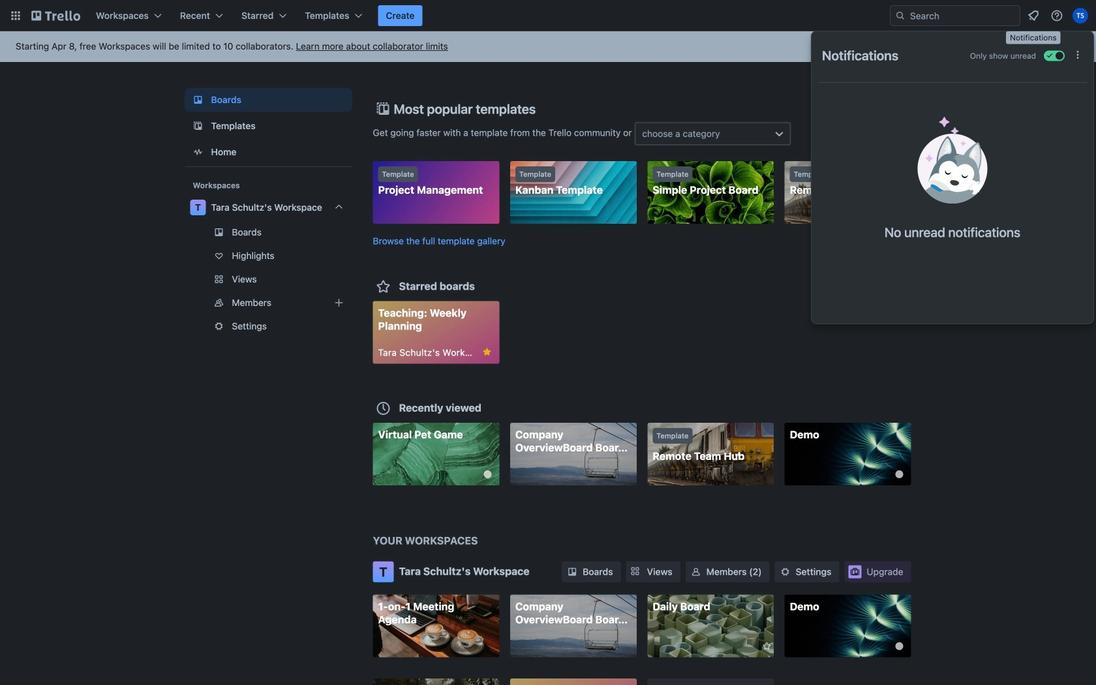 Task type: vqa. For each thing, say whether or not it's contained in the screenshot.
Click To Star This Board. It Will Be Added To Your Starred List. icon
yes



Task type: locate. For each thing, give the bounding box(es) containing it.
2 there is new activity on this board. image from the top
[[896, 642, 903, 650]]

search image
[[895, 10, 906, 21]]

tara schultz (taraschultz7) image
[[1073, 8, 1088, 23]]

3 sm image from the left
[[779, 565, 792, 578]]

there is new activity on this board. image
[[896, 470, 903, 478], [896, 642, 903, 650]]

tooltip
[[1006, 31, 1061, 44]]

1 there is new activity on this board. image from the top
[[896, 470, 903, 478]]

home image
[[190, 144, 206, 160]]

0 vertical spatial there is new activity on this board. image
[[896, 470, 903, 478]]

sm image
[[566, 565, 579, 578], [690, 565, 703, 578], [779, 565, 792, 578]]

Search field
[[906, 7, 1020, 25]]

0 notifications image
[[1026, 8, 1041, 23]]

0 horizontal spatial sm image
[[566, 565, 579, 578]]

1 horizontal spatial sm image
[[690, 565, 703, 578]]

2 horizontal spatial sm image
[[779, 565, 792, 578]]

add image
[[331, 295, 347, 311]]

1 vertical spatial there is new activity on this board. image
[[896, 642, 903, 650]]

primary element
[[0, 0, 1096, 31]]



Task type: describe. For each thing, give the bounding box(es) containing it.
template board image
[[190, 118, 206, 134]]

open information menu image
[[1051, 9, 1064, 22]]

taco image
[[918, 117, 988, 204]]

click to star this board. it will be added to your starred list. image
[[756, 640, 767, 652]]

back to home image
[[31, 5, 80, 26]]

2 sm image from the left
[[690, 565, 703, 578]]

1 sm image from the left
[[566, 565, 579, 578]]

board image
[[190, 92, 206, 108]]



